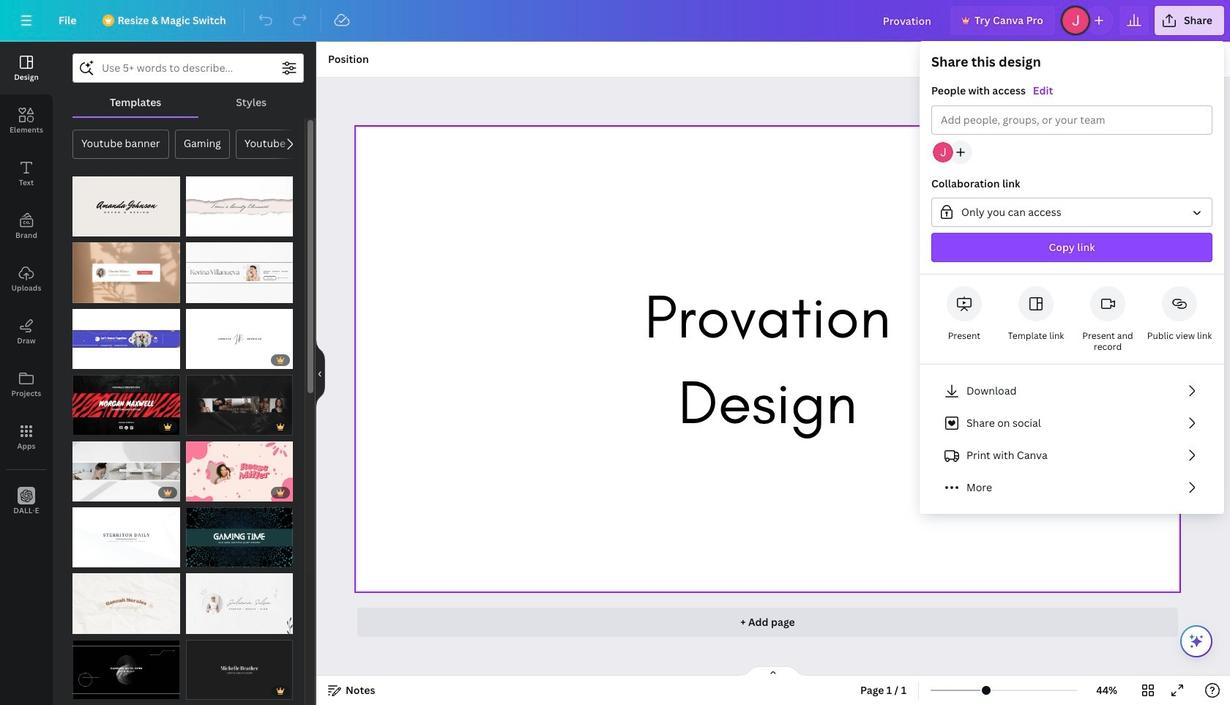 Task type: vqa. For each thing, say whether or not it's contained in the screenshot.
Share my usage and activity data with the editors or owners of the designs that I interact with via Design Insights.'s On
no



Task type: describe. For each thing, give the bounding box(es) containing it.
blue modern dance channel youtube banner group
[[72, 309, 180, 369]]

hide image
[[316, 338, 325, 409]]

Use 5+ words to describe... search field
[[102, 54, 275, 82]]

black and white simple minimalist futuristic gaming youtube banner group
[[72, 631, 180, 700]]

brown and cream aesthetic paper beauty youtube channel art group
[[72, 574, 180, 634]]

black and red frame morgan maxwell upload everyday youtube channel art image
[[72, 375, 180, 435]]

show pages image
[[738, 666, 808, 677]]

beige gray clean aesthetic photo collage youtube banner group
[[72, 441, 180, 502]]

main menu bar
[[0, 0, 1230, 42]]

modern gaming cover youtube channel art image
[[186, 507, 293, 568]]

black and ivory modern name youtube channel art image
[[72, 176, 180, 237]]

black minimalist photo collage makeup blog youtube banner group
[[186, 375, 293, 435]]

neutral simple minimalist lifestyle blogger youtube channel art image
[[72, 243, 180, 303]]

black and red frame morgan maxwell upload everyday youtube channel art group
[[72, 375, 180, 435]]

white minimalist skincare review vlogger youtube banner image
[[186, 243, 293, 303]]

black and white elegant youtube channel art image
[[186, 640, 293, 700]]

Zoom button
[[1083, 679, 1131, 702]]



Task type: locate. For each thing, give the bounding box(es) containing it.
group
[[920, 53, 1224, 275]]

white name youtube channel art image
[[186, 309, 293, 369]]

black and white simple minimalist futuristic gaming youtube banner image
[[72, 640, 180, 700]]

pink fun background youtube banner image
[[186, 441, 293, 502]]

canva assistant image
[[1188, 633, 1205, 650]]

white beige minimalist fashion youtube channel art group
[[186, 574, 293, 634]]

white grey dark blue light professional general news youtube banner image
[[72, 507, 180, 568]]

white name youtube channel art group
[[186, 309, 293, 369]]

black minimalist photo collage makeup blog youtube banner image
[[186, 375, 293, 435]]

Design title text field
[[871, 6, 945, 35]]

side panel tab list
[[0, 42, 53, 528]]

None button
[[931, 198, 1213, 227]]

black and ivory modern name youtube channel art group
[[72, 176, 180, 237]]

beige gray clean aesthetic photo collage youtube banner image
[[72, 441, 180, 502]]

neutral simple minimalist lifestyle blogger youtube channel art group
[[72, 243, 180, 303]]

feminine torn paper name youtube channel art image
[[186, 176, 293, 237]]

white grey dark blue light professional general news youtube banner group
[[72, 507, 180, 568]]

black and white elegant youtube channel art group
[[186, 631, 293, 700]]

blue modern dance channel youtube banner image
[[72, 309, 180, 369]]

white beige minimalist fashion youtube channel art image
[[186, 574, 293, 634]]

Add people, groups, or your team text field
[[941, 106, 1203, 134]]

list
[[931, 376, 1213, 502]]

pink fun background youtube banner group
[[186, 441, 293, 502]]



